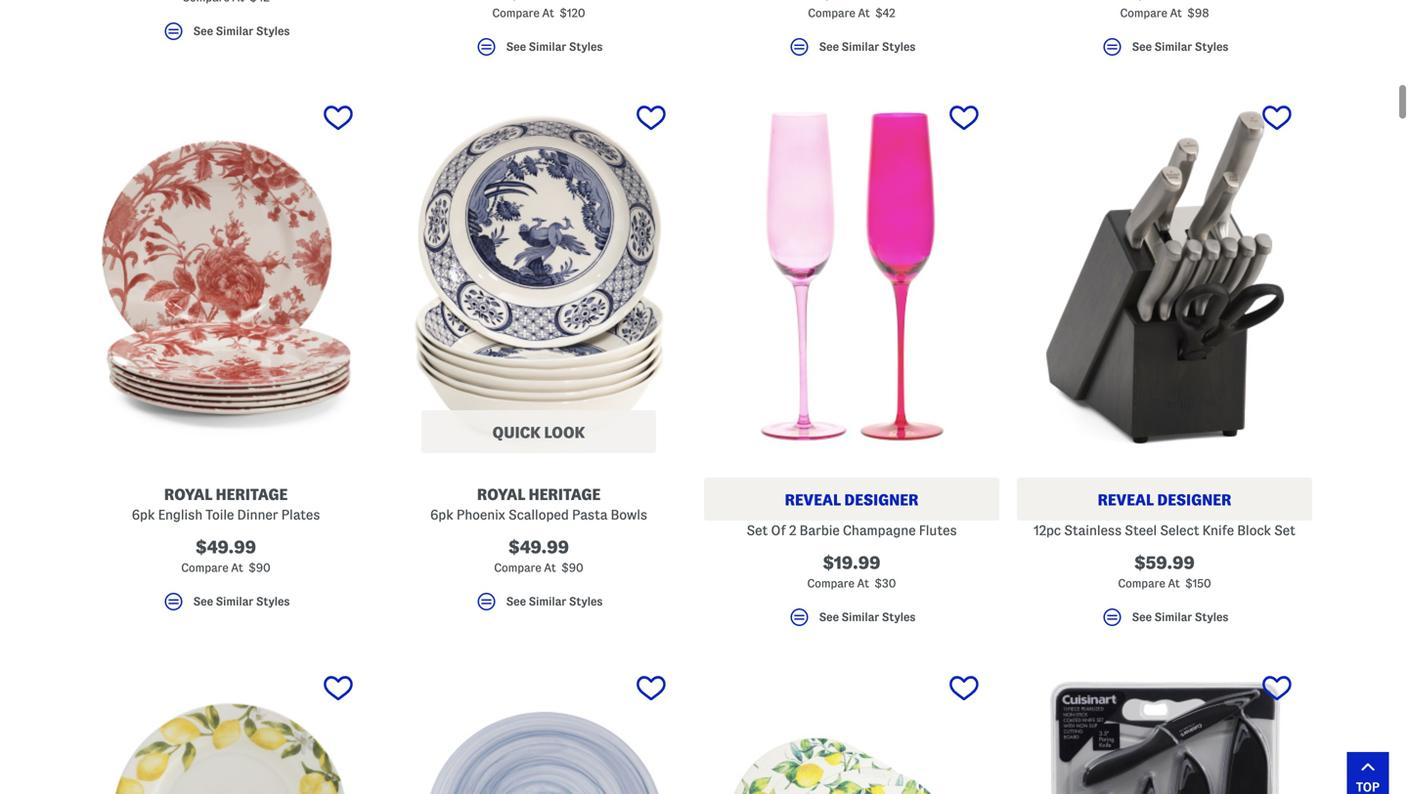 Task type: locate. For each thing, give the bounding box(es) containing it.
$49.99 compare at              $90 inside royal heritage 6pk english toile dinner plates $49.99 compare at              $90 element
[[181, 538, 271, 574]]

compare down toile
[[181, 562, 229, 574]]

see inside $29.99 compare at              $42 element
[[819, 41, 839, 53]]

set right block
[[1274, 523, 1296, 538]]

heritage up dinner on the left of page
[[216, 486, 288, 503]]

royal up phoenix
[[477, 486, 525, 503]]

6pk english toile dinner plates image
[[78, 93, 374, 462]]

reveal up steel
[[1098, 492, 1154, 509]]

reveal for $59.99
[[1098, 492, 1154, 509]]

1 heritage from the left
[[216, 486, 288, 503]]

1 $90 from the left
[[248, 562, 271, 574]]

$49.99 compare at              $90 for royal heritage 6pk phoenix scalloped pasta bowls
[[494, 538, 584, 574]]

see similar styles inside royal heritage 6pk phoenix scalloped pasta bowls $49.99 compare at              $90 element
[[506, 596, 603, 608]]

0 horizontal spatial $90
[[248, 562, 271, 574]]

6pk left phoenix
[[430, 508, 453, 522]]

6pk for royal heritage 6pk english toile dinner plates
[[132, 508, 155, 522]]

6pk left english
[[132, 508, 155, 522]]

reveal designer up 12pc stainless steel select knife block set
[[1098, 492, 1232, 509]]

see similar styles button
[[78, 19, 374, 52], [391, 35, 686, 67], [704, 35, 999, 67], [1017, 35, 1312, 67], [78, 590, 374, 623], [391, 590, 686, 623], [704, 606, 999, 638], [1017, 606, 1312, 638]]

royal heritage 6pk english toile dinner plates $49.99 compare at              $90 element
[[78, 93, 374, 623]]

$120
[[560, 7, 585, 19]]

similar inside royal heritage 6pk english toile dinner plates $49.99 compare at              $90 element
[[216, 596, 253, 608]]

set left of
[[747, 523, 768, 538]]

0 horizontal spatial heritage
[[216, 486, 288, 503]]

heritage
[[216, 486, 288, 503], [529, 486, 601, 503]]

1 reveal from the left
[[785, 492, 841, 509]]

2 $49.99 from the left
[[508, 538, 569, 557]]

quick
[[492, 424, 541, 441]]

compare at              $120
[[492, 7, 585, 19]]

compare left $42
[[808, 7, 855, 19]]

11pc stainless steel  knife and cutting board set image
[[1017, 664, 1312, 795]]

12pc stainless steel select knife block set image
[[1017, 93, 1312, 462]]

$19.99 compare at              $30
[[807, 554, 896, 590]]

1 horizontal spatial designer
[[1157, 492, 1232, 509]]

reveal up barbie at the bottom right
[[785, 492, 841, 509]]

$69.99 compare at              $98 element
[[1017, 0, 1312, 67]]

see inside royal heritage 6pk english toile dinner plates $49.99 compare at              $90 element
[[193, 596, 213, 608]]

royal for royal heritage 6pk phoenix scalloped pasta bowls
[[477, 486, 525, 503]]

similar inside spode $29.99 compare at              $42 element
[[216, 25, 253, 37]]

1 horizontal spatial reveal
[[1098, 492, 1154, 509]]

1 $49.99 from the left
[[196, 538, 256, 557]]

heritage for royal heritage 6pk phoenix scalloped pasta bowls
[[529, 486, 601, 503]]

6pk for royal heritage 6pk phoenix scalloped pasta bowls
[[430, 508, 453, 522]]

compare down $59.99
[[1118, 578, 1165, 590]]

reveal designer
[[785, 492, 919, 509], [1098, 492, 1232, 509]]

0 horizontal spatial reveal designer
[[785, 492, 919, 509]]

royal heritage 6pk english toile dinner plates
[[132, 486, 320, 522]]

$49.99
[[196, 538, 256, 557], [508, 538, 569, 557]]

2 designer from the left
[[1157, 492, 1232, 509]]

$90 for royal heritage 6pk phoenix scalloped pasta bowls
[[561, 562, 584, 574]]

$90 down dinner on the left of page
[[248, 562, 271, 574]]

heritage inside royal heritage 6pk english toile dinner plates
[[216, 486, 288, 503]]

1 horizontal spatial heritage
[[529, 486, 601, 503]]

0 horizontal spatial reveal
[[785, 492, 841, 509]]

2 $90 from the left
[[561, 562, 584, 574]]

reveal designer up set of 2 barbie champagne flutes
[[785, 492, 919, 509]]

1 horizontal spatial royal
[[477, 486, 525, 503]]

designer up champagne
[[844, 492, 919, 509]]

6pk phoenix scalloped pasta bowls image
[[391, 93, 686, 462]]

pasta
[[572, 508, 608, 522]]

$59.99 compare at              $120 element
[[391, 0, 686, 67]]

0 horizontal spatial set
[[747, 523, 768, 538]]

compare left $120
[[492, 7, 540, 19]]

see similar styles inside spode $29.99 compare at              $42 element
[[193, 25, 290, 37]]

heritage inside royal heritage 6pk phoenix scalloped pasta bowls
[[529, 486, 601, 503]]

2 6pk from the left
[[430, 508, 453, 522]]

look
[[544, 424, 585, 441]]

scalloped
[[508, 508, 569, 522]]

$49.99 down toile
[[196, 538, 256, 557]]

see inside the reveal designer 12pc stainless steel select knife block set $59.99 compare at              $150 element
[[1132, 612, 1152, 624]]

similar
[[216, 25, 253, 37], [529, 41, 566, 53], [842, 41, 879, 53], [1154, 41, 1192, 53], [216, 596, 253, 608], [529, 596, 566, 608], [842, 612, 879, 624], [1154, 612, 1192, 624]]

0 horizontal spatial $49.99
[[196, 538, 256, 557]]

1 royal from the left
[[164, 486, 212, 503]]

$42
[[875, 7, 895, 19]]

royal heritage 6pk phoenix scalloped pasta bowls $49.99 compare at              $90 element
[[391, 93, 686, 623]]

compare down $19.99
[[807, 578, 855, 590]]

12pc stainless steel select knife block set
[[1034, 523, 1296, 538]]

$49.99 compare at              $90 inside royal heritage 6pk phoenix scalloped pasta bowls $49.99 compare at              $90 element
[[494, 538, 584, 574]]

2 reveal from the left
[[1098, 492, 1154, 509]]

reveal
[[785, 492, 841, 509], [1098, 492, 1154, 509]]

compare at              $98
[[1120, 7, 1209, 19]]

styles inside $69.99 compare at              $98 element
[[1195, 41, 1229, 53]]

royal up english
[[164, 486, 212, 503]]

1 horizontal spatial reveal designer
[[1098, 492, 1232, 509]]

1 $49.99 compare at              $90 from the left
[[181, 538, 271, 574]]

$49.99 for royal heritage 6pk phoenix scalloped pasta bowls
[[508, 538, 569, 557]]

2 royal from the left
[[477, 486, 525, 503]]

royal inside royal heritage 6pk phoenix scalloped pasta bowls
[[477, 486, 525, 503]]

set
[[747, 523, 768, 538], [1274, 523, 1296, 538]]

1 designer from the left
[[844, 492, 919, 509]]

$49.99 compare at              $90 down scalloped in the bottom of the page
[[494, 538, 584, 574]]

0 horizontal spatial 6pk
[[132, 508, 155, 522]]

6pk inside royal heritage 6pk english toile dinner plates
[[132, 508, 155, 522]]

0 horizontal spatial $49.99 compare at              $90
[[181, 538, 271, 574]]

see similar styles inside royal heritage 6pk english toile dinner plates $49.99 compare at              $90 element
[[193, 596, 290, 608]]

1 horizontal spatial $49.99 compare at              $90
[[494, 538, 584, 574]]

champagne
[[843, 523, 916, 538]]

see similar styles inside $69.99 compare at              $98 element
[[1132, 41, 1229, 53]]

quick look
[[492, 424, 585, 441]]

heritage up pasta
[[529, 486, 601, 503]]

1 reveal designer from the left
[[785, 492, 919, 509]]

see similar styles
[[193, 25, 290, 37], [506, 41, 603, 53], [819, 41, 916, 53], [1132, 41, 1229, 53], [193, 596, 290, 608], [506, 596, 603, 608], [819, 612, 916, 624], [1132, 612, 1229, 624]]

designer up select
[[1157, 492, 1232, 509]]

similar inside the reveal designer 12pc stainless steel select knife block set $59.99 compare at              $150 element
[[1154, 612, 1192, 624]]

english
[[158, 508, 203, 522]]

designer for $19.99
[[844, 492, 919, 509]]

of
[[771, 523, 786, 538]]

$49.99 compare at              $90
[[181, 538, 271, 574], [494, 538, 584, 574]]

2 set from the left
[[1274, 523, 1296, 538]]

styles inside royal heritage 6pk phoenix scalloped pasta bowls $49.99 compare at              $90 element
[[569, 596, 603, 608]]

6pk
[[132, 508, 155, 522], [430, 508, 453, 522]]

compare left $98 on the top of page
[[1120, 7, 1167, 19]]

$49.99 down scalloped in the bottom of the page
[[508, 538, 569, 557]]

1 horizontal spatial $90
[[561, 562, 584, 574]]

12pc
[[1034, 523, 1061, 538]]

heritage for royal heritage 6pk english toile dinner plates
[[216, 486, 288, 503]]

styles inside $29.99 compare at              $42 element
[[882, 41, 916, 53]]

designer
[[844, 492, 919, 509], [1157, 492, 1232, 509]]

$49.99 compare at              $90 down toile
[[181, 538, 271, 574]]

reveal designer set of 2 barbie champagne flutes $19.99 compare at              $30 element
[[704, 93, 999, 638]]

1 set from the left
[[747, 523, 768, 538]]

compare inside $19.99 compare at              $30
[[807, 578, 855, 590]]

compare at              $120 link
[[391, 0, 686, 23]]

2 reveal designer from the left
[[1098, 492, 1232, 509]]

styles inside reveal designer set of 2 barbie champagne flutes $19.99 compare at              $30 element
[[882, 612, 916, 624]]

2 heritage from the left
[[529, 486, 601, 503]]

styles
[[256, 25, 290, 37], [569, 41, 603, 53], [882, 41, 916, 53], [1195, 41, 1229, 53], [256, 596, 290, 608], [569, 596, 603, 608], [882, 612, 916, 624], [1195, 612, 1229, 624]]

bowls
[[611, 508, 647, 522]]

0 horizontal spatial royal
[[164, 486, 212, 503]]

see similar styles inside $59.99 compare at              $120 element
[[506, 41, 603, 53]]

$30
[[875, 578, 896, 590]]

$90 down pasta
[[561, 562, 584, 574]]

2 $49.99 compare at              $90 from the left
[[494, 538, 584, 574]]

reveal designer for $59.99
[[1098, 492, 1232, 509]]

royal
[[164, 486, 212, 503], [477, 486, 525, 503]]

reveal for $19.99
[[785, 492, 841, 509]]

6pk inside royal heritage 6pk phoenix scalloped pasta bowls
[[430, 508, 453, 522]]

compare
[[492, 7, 540, 19], [808, 7, 855, 19], [1120, 7, 1167, 19], [181, 562, 229, 574], [494, 562, 541, 574], [807, 578, 855, 590], [1118, 578, 1165, 590]]

1 horizontal spatial 6pk
[[430, 508, 453, 522]]

1 horizontal spatial set
[[1274, 523, 1296, 538]]

royal inside royal heritage 6pk english toile dinner plates
[[164, 486, 212, 503]]

$90
[[248, 562, 271, 574], [561, 562, 584, 574]]

see
[[193, 25, 213, 37], [506, 41, 526, 53], [819, 41, 839, 53], [1132, 41, 1152, 53], [193, 596, 213, 608], [506, 596, 526, 608], [819, 612, 839, 624], [1132, 612, 1152, 624]]

1 6pk from the left
[[132, 508, 155, 522]]

compare down scalloped in the bottom of the page
[[494, 562, 541, 574]]

plates
[[281, 508, 320, 522]]

similar inside $29.99 compare at              $42 element
[[842, 41, 879, 53]]

set of 2 barbie champagne flutes image
[[704, 93, 999, 462]]

$150
[[1185, 578, 1211, 590]]

royal heritage 6pk phoenix scalloped pasta bowls
[[430, 486, 647, 522]]

1 horizontal spatial $49.99
[[508, 538, 569, 557]]

0 horizontal spatial designer
[[844, 492, 919, 509]]



Task type: vqa. For each thing, say whether or not it's contained in the screenshot.
submit
no



Task type: describe. For each thing, give the bounding box(es) containing it.
dinner
[[237, 508, 278, 522]]

compare inside compare at              $120 link
[[492, 7, 540, 19]]

see similar styles inside $29.99 compare at              $42 element
[[819, 41, 916, 53]]

toile
[[206, 508, 234, 522]]

4pk cotton blend lemon printed placemats image
[[704, 664, 999, 795]]

knife
[[1202, 523, 1234, 538]]

compare inside compare at              $42 link
[[808, 7, 855, 19]]

set of 2 barbie champagne flutes
[[747, 523, 957, 538]]

flutes
[[919, 523, 957, 538]]

compare at              $98 link
[[1017, 0, 1312, 23]]

similar inside $69.99 compare at              $98 element
[[1154, 41, 1192, 53]]

compare inside compare at              $98 link
[[1120, 7, 1167, 19]]

compare inside royal heritage 6pk english toile dinner plates $49.99 compare at              $90 element
[[181, 562, 229, 574]]

$59.99 compare at              $150
[[1118, 554, 1211, 590]]

similar inside reveal designer set of 2 barbie champagne flutes $19.99 compare at              $30 element
[[842, 612, 879, 624]]

similar inside $59.99 compare at              $120 element
[[529, 41, 566, 53]]

phoenix
[[457, 508, 505, 522]]

$49.99 for royal heritage 6pk english toile dinner plates
[[196, 538, 256, 557]]

reveal designer for $19.99
[[785, 492, 919, 509]]

$29.99 compare at              $42 element
[[704, 0, 999, 67]]

designer for $59.99
[[1157, 492, 1232, 509]]

similar inside royal heritage 6pk phoenix scalloped pasta bowls $49.99 compare at              $90 element
[[529, 596, 566, 608]]

see similar styles inside reveal designer set of 2 barbie champagne flutes $19.99 compare at              $30 element
[[819, 612, 916, 624]]

set of 6 11in lemons printed dinner plates image
[[78, 664, 374, 795]]

reveal designer 12pc stainless steel select knife block set $59.99 compare at              $150 element
[[1017, 93, 1312, 638]]

see similar styles inside the reveal designer 12pc stainless steel select knife block set $59.99 compare at              $150 element
[[1132, 612, 1229, 624]]

compare at              $42
[[808, 7, 895, 19]]

barbie
[[800, 523, 840, 538]]

steel
[[1125, 523, 1157, 538]]

styles inside royal heritage 6pk english toile dinner plates $49.99 compare at              $90 element
[[256, 596, 290, 608]]

spode $29.99 compare at              $42 element
[[78, 0, 374, 52]]

select
[[1160, 523, 1199, 538]]

see inside $69.99 compare at              $98 element
[[1132, 41, 1152, 53]]

quick look link
[[421, 411, 656, 454]]

block
[[1237, 523, 1271, 538]]

$59.99
[[1134, 554, 1195, 573]]

styles inside spode $29.99 compare at              $42 element
[[256, 25, 290, 37]]

see inside reveal designer set of 2 barbie champagne flutes $19.99 compare at              $30 element
[[819, 612, 839, 624]]

$90 for royal heritage 6pk english toile dinner plates
[[248, 562, 271, 574]]

styles inside the reveal designer 12pc stainless steel select knife block set $59.99 compare at              $150 element
[[1195, 612, 1229, 624]]

stainless
[[1064, 523, 1122, 538]]

compare at              $42 link
[[704, 0, 999, 23]]

$49.99 compare at              $90 for royal heritage 6pk english toile dinner plates
[[181, 538, 271, 574]]

see inside spode $29.99 compare at              $42 element
[[193, 25, 213, 37]]

royal for royal heritage 6pk english toile dinner plates
[[164, 486, 212, 503]]

see inside $59.99 compare at              $120 element
[[506, 41, 526, 53]]

compare inside royal heritage 6pk phoenix scalloped pasta bowls $49.99 compare at              $90 element
[[494, 562, 541, 574]]

styles inside $59.99 compare at              $120 element
[[569, 41, 603, 53]]

compare inside $59.99 compare at              $150
[[1118, 578, 1165, 590]]

4pk 10.5in la jolla ink dinner plates image
[[391, 664, 686, 795]]

$19.99
[[823, 554, 881, 573]]

$98
[[1187, 7, 1209, 19]]

2
[[789, 523, 796, 538]]

see inside royal heritage 6pk phoenix scalloped pasta bowls $49.99 compare at              $90 element
[[506, 596, 526, 608]]



